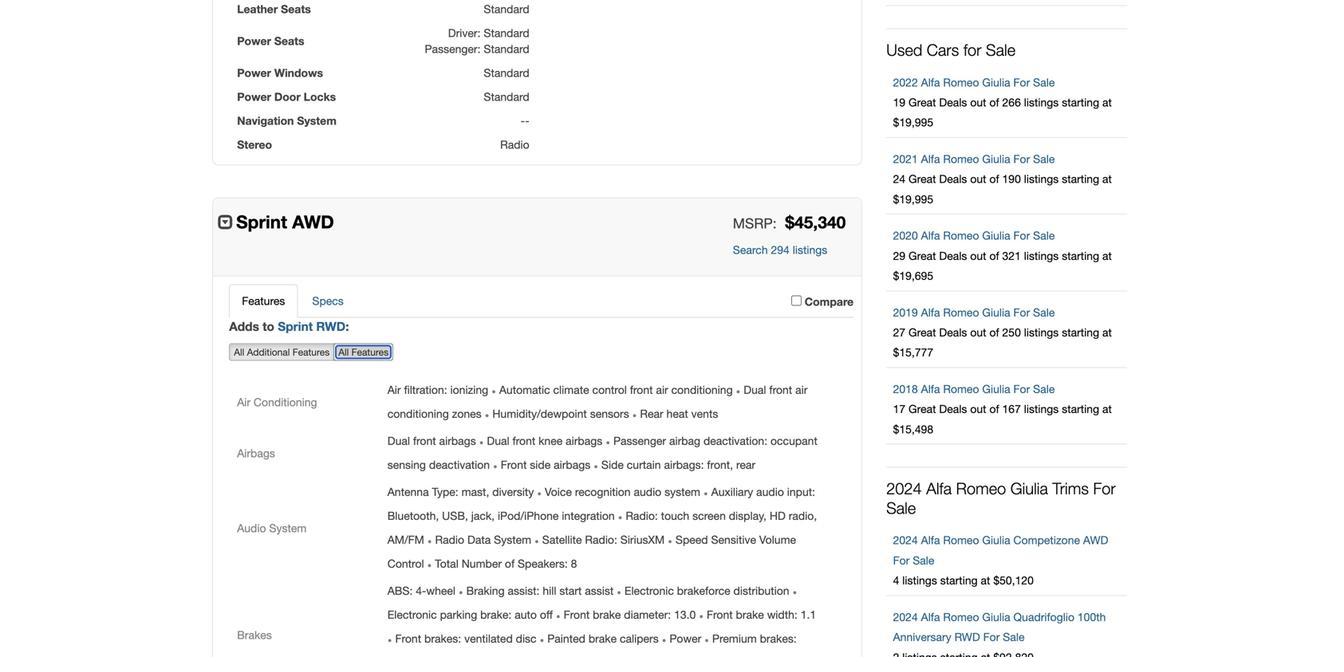 Task type: vqa. For each thing, say whether or not it's contained in the screenshot.
YouTube image
no



Task type: locate. For each thing, give the bounding box(es) containing it.
· right wheel
[[459, 581, 463, 601]]

1 vertical spatial $19,995
[[893, 193, 934, 206]]

air for air filtration: ionizing · automatic climate control front air conditioning ·
[[387, 383, 401, 397]]

alfa inside 2018 alfa romeo giulia for sale 17 great deals out of 167 listings starting at $15,498
[[921, 382, 940, 396]]

0 horizontal spatial audio
[[634, 485, 662, 499]]

0 horizontal spatial brakes:
[[424, 632, 461, 645]]

listings right 250
[[1024, 326, 1059, 339]]

giulia down $50,120
[[982, 611, 1010, 624]]

listings inside 2022 alfa romeo giulia for sale 19 great deals out of 266 listings starting at $19,995
[[1024, 96, 1059, 109]]

air inside air filtration: ionizing · automatic climate control front air conditioning ·
[[387, 383, 401, 397]]

radio up total
[[435, 533, 464, 546]]

giulia down 2024 alfa romeo giulia trims for sale
[[982, 534, 1010, 547]]

romeo inside 2024 alfa romeo giulia trims for sale
[[956, 479, 1006, 498]]

great inside 2020 alfa romeo giulia for sale 29 great deals out of 321 listings starting at $19,695
[[909, 249, 936, 262]]

power for power door locks
[[237, 90, 271, 103]]

250
[[1002, 326, 1021, 339]]

out down 2018 alfa romeo giulia for sale link
[[970, 403, 986, 416]]

0 horizontal spatial electronic
[[387, 608, 437, 621]]

sprint right the collapse down icon
[[236, 211, 287, 232]]

starting right 250
[[1062, 326, 1099, 339]]

deals for 2018
[[939, 403, 967, 416]]

power down 13.0
[[670, 632, 701, 645]]

0 vertical spatial conditioning
[[671, 383, 733, 397]]

deals inside 2022 alfa romeo giulia for sale 19 great deals out of 266 listings starting at $19,995
[[939, 96, 967, 109]]

of for 266
[[990, 96, 999, 109]]

at inside 2021 alfa romeo giulia for sale 24 great deals out of 190 listings starting at $19,995
[[1103, 172, 1112, 186]]

2 horizontal spatial features
[[352, 346, 389, 358]]

listings for 2018 alfa romeo giulia for sale
[[1024, 403, 1059, 416]]

0 vertical spatial rwd
[[316, 319, 346, 334]]

great
[[909, 96, 936, 109], [909, 172, 936, 186], [909, 249, 936, 262], [909, 326, 936, 339], [909, 403, 936, 416]]

1 vertical spatial awd
[[1083, 534, 1108, 547]]

sale inside the 2019 alfa romeo giulia for sale 27 great deals out of 250 listings starting at $15,777
[[1033, 306, 1055, 319]]

control
[[592, 383, 627, 397]]

great for 2022
[[909, 96, 936, 109]]

1 deals from the top
[[939, 96, 967, 109]]

sale
[[986, 40, 1016, 60], [1033, 76, 1055, 89], [1033, 152, 1055, 165], [1033, 229, 1055, 242], [1033, 306, 1055, 319], [1033, 382, 1055, 396], [886, 499, 916, 518], [913, 554, 935, 567], [1003, 631, 1025, 644]]

· radio data system · satellite radio: siriusxm ·
[[427, 530, 672, 550]]

front up occupant at bottom
[[769, 383, 792, 397]]

romeo right 2019
[[943, 306, 979, 319]]

rwd right anniversary
[[955, 631, 980, 644]]

of inside 2020 alfa romeo giulia for sale 29 great deals out of 321 listings starting at $19,695
[[990, 249, 999, 262]]

5 out from the top
[[970, 403, 986, 416]]

sale inside 2020 alfa romeo giulia for sale 29 great deals out of 321 listings starting at $19,695
[[1033, 229, 1055, 242]]

0 horizontal spatial awd
[[292, 211, 334, 232]]

automatic
[[499, 383, 550, 397]]

features down the specs link
[[352, 346, 389, 358]]

3 great from the top
[[909, 249, 936, 262]]

starting right 190
[[1062, 172, 1099, 186]]

1 horizontal spatial air
[[795, 383, 808, 397]]

321
[[1002, 249, 1021, 262]]

$19,995 down '24'
[[893, 193, 934, 206]]

1 audio from the left
[[634, 485, 662, 499]]

out down the 2020 alfa romeo giulia for sale link
[[970, 249, 986, 262]]

2019 alfa romeo giulia for sale 27 great deals out of 250 listings starting at $15,777
[[893, 306, 1112, 359]]

display
[[729, 509, 764, 523]]

of for 190
[[990, 172, 999, 186]]

$19,995 down 19
[[893, 116, 934, 129]]

romeo for 29
[[943, 229, 979, 242]]

adds to sprint rwd :
[[229, 319, 349, 334]]

number
[[462, 557, 502, 570]]

giulia up 266
[[982, 76, 1010, 89]]

0 horizontal spatial rwd
[[316, 319, 346, 334]]

rwd down the specs link
[[316, 319, 346, 334]]

listings right 321
[[1024, 249, 1059, 262]]

for up 190
[[1014, 152, 1030, 165]]

power door locks
[[237, 90, 336, 103]]

msrp: $45,340
[[733, 212, 846, 232]]

0 vertical spatial seats
[[281, 2, 311, 15]]

giulia inside 2020 alfa romeo giulia for sale 29 great deals out of 321 listings starting at $19,695
[[982, 229, 1010, 242]]

giulia for 27
[[982, 306, 1010, 319]]

seats up power windows
[[274, 34, 304, 47]]

front down abs: at the bottom of the page
[[395, 632, 421, 645]]

for
[[964, 40, 982, 60]]

listings inside 2024 alfa romeo giulia competizone awd for sale 4 listings starting at $50,120
[[902, 574, 937, 587]]

sprint awd
[[236, 211, 334, 232]]

0 vertical spatial radio:
[[626, 509, 658, 523]]

listings inside 2020 alfa romeo giulia for sale 29 great deals out of 321 listings starting at $19,695
[[1024, 249, 1059, 262]]

2019 alfa romeo giulia for sale link
[[893, 306, 1055, 319]]

power seats
[[237, 34, 304, 47]]

of left 266
[[990, 96, 999, 109]]

$19,995 inside 2022 alfa romeo giulia for sale 19 great deals out of 266 listings starting at $19,995
[[893, 116, 934, 129]]

romeo inside 2018 alfa romeo giulia for sale 17 great deals out of 167 listings starting at $15,498
[[943, 382, 979, 396]]

romeo down 2024 alfa romeo giulia trims for sale
[[943, 534, 979, 547]]

brake right painted
[[589, 632, 617, 645]]

power inside abs: 4-wheel · braking assist: hill start assist · electronic brakeforce distribution · electronic parking brake: auto off · front brake diameter: 13.0 · front brake width: 1.1 · front brakes: ventilated disc · painted brake calipers · power · premium brakes:
[[670, 632, 701, 645]]

radio down --
[[500, 138, 529, 151]]

power
[[237, 34, 271, 47], [237, 66, 271, 79], [237, 90, 271, 103], [670, 632, 701, 645]]

2024 up anniversary
[[893, 611, 918, 624]]

alfa for sale
[[926, 479, 952, 498]]

out inside 2018 alfa romeo giulia for sale 17 great deals out of 167 listings starting at $15,498
[[970, 403, 986, 416]]

alfa inside 2022 alfa romeo giulia for sale 19 great deals out of 266 listings starting at $19,995
[[921, 76, 940, 89]]

listings right 167
[[1024, 403, 1059, 416]]

sensors
[[590, 407, 629, 420]]

2024 alfa romeo giulia trims for sale
[[886, 479, 1116, 518]]

out inside 2020 alfa romeo giulia for sale 29 great deals out of 321 listings starting at $19,695
[[970, 249, 986, 262]]

1 out from the top
[[970, 96, 986, 109]]

dual for ·
[[387, 434, 410, 448]]

sale inside 2022 alfa romeo giulia for sale 19 great deals out of 266 listings starting at $19,995
[[1033, 76, 1055, 89]]

, inside antenna type: mast , diversity · voice recognition audio system ·
[[486, 485, 489, 499]]

air filtration: ionizing · automatic climate control front air conditioning ·
[[387, 380, 741, 400]]

· right "assist"
[[617, 581, 621, 601]]

at inside 2022 alfa romeo giulia for sale 19 great deals out of 266 listings starting at $19,995
[[1103, 96, 1112, 109]]

0 horizontal spatial air
[[237, 396, 251, 409]]

airbags up deactivation
[[439, 434, 476, 448]]

at for 17 great deals out of 167 listings starting at
[[1103, 403, 1112, 416]]

0 horizontal spatial conditioning
[[387, 407, 449, 420]]

for inside 2020 alfa romeo giulia for sale 29 great deals out of 321 listings starting at $19,695
[[1014, 229, 1030, 242]]

deals
[[939, 96, 967, 109], [939, 172, 967, 186], [939, 249, 967, 262], [939, 326, 967, 339], [939, 403, 967, 416]]

giulia for 19
[[982, 76, 1010, 89]]

great up $15,498
[[909, 403, 936, 416]]

great inside the 2019 alfa romeo giulia for sale 27 great deals out of 250 listings starting at $15,777
[[909, 326, 936, 339]]

radio:
[[626, 509, 658, 523], [585, 533, 617, 546]]

listings right 190
[[1024, 172, 1059, 186]]

system inside · radio data system · satellite radio: siriusxm ·
[[494, 533, 531, 546]]

deals inside the 2019 alfa romeo giulia for sale 27 great deals out of 250 listings starting at $15,777
[[939, 326, 967, 339]]

great for 2019
[[909, 326, 936, 339]]

audio up hd
[[756, 485, 784, 499]]

audio
[[237, 522, 266, 535]]

sensitive
[[711, 533, 756, 546]]

romeo inside the 2019 alfa romeo giulia for sale 27 great deals out of 250 listings starting at $15,777
[[943, 306, 979, 319]]

heat
[[667, 407, 688, 420]]

of right "number"
[[505, 557, 515, 570]]

, left rear
[[730, 458, 733, 472]]

2024 for anniversary
[[893, 611, 918, 624]]

giulia for 29
[[982, 229, 1010, 242]]

antenna
[[387, 485, 429, 499]]

giulia left trims
[[1011, 479, 1048, 498]]

romeo
[[943, 76, 979, 89], [943, 152, 979, 165], [943, 229, 979, 242], [943, 306, 979, 319], [943, 382, 979, 396], [956, 479, 1006, 498], [943, 534, 979, 547], [943, 611, 979, 624]]

air
[[656, 383, 668, 397], [795, 383, 808, 397]]

system for audio system
[[269, 522, 307, 535]]

dual up deactivation
[[487, 434, 509, 448]]

out inside 2021 alfa romeo giulia for sale 24 great deals out of 190 listings starting at $19,995
[[970, 172, 986, 186]]

windows
[[274, 66, 323, 79]]

standard right driver:
[[484, 26, 529, 39]]

of left 321
[[990, 249, 999, 262]]

system up · total number of speakers: 8
[[494, 533, 531, 546]]

anniversary
[[893, 631, 951, 644]]

giulia inside 2018 alfa romeo giulia for sale 17 great deals out of 167 listings starting at $15,498
[[982, 382, 1010, 396]]

front up rear
[[630, 383, 653, 397]]

great for 2021
[[909, 172, 936, 186]]

1 horizontal spatial awd
[[1083, 534, 1108, 547]]

19
[[893, 96, 906, 109]]

giulia inside 2022 alfa romeo giulia for sale 19 great deals out of 266 listings starting at $19,995
[[982, 76, 1010, 89]]

conditioning inside air filtration: ionizing · automatic climate control front air conditioning ·
[[671, 383, 733, 397]]

1 standard from the top
[[484, 2, 529, 15]]

romeo inside 2020 alfa romeo giulia for sale 29 great deals out of 321 listings starting at $19,695
[[943, 229, 979, 242]]

air left conditioning
[[237, 396, 251, 409]]

at for 19 great deals out of 266 listings starting at
[[1103, 96, 1112, 109]]

for up 250
[[1014, 306, 1030, 319]]

romeo inside 2024 alfa romeo giulia quadrifoglio 100th anniversary rwd for sale
[[943, 611, 979, 624]]

1 vertical spatial radio:
[[585, 533, 617, 546]]

4-
[[416, 584, 426, 598]]

front inside dual front air conditioning zones
[[769, 383, 792, 397]]

romeo for 19
[[943, 76, 979, 89]]

romeo for 27
[[943, 306, 979, 319]]

1 horizontal spatial radio:
[[626, 509, 658, 523]]

air left filtration:
[[387, 383, 401, 397]]

all down adds
[[234, 346, 244, 358]]

--
[[521, 114, 529, 127]]

additional
[[247, 346, 290, 358]]

front left side in the bottom of the page
[[501, 458, 527, 472]]

giulia up 167
[[982, 382, 1010, 396]]

collapse down image
[[218, 214, 234, 230]]

romeo down used cars for sale
[[943, 76, 979, 89]]

alfa inside 2024 alfa romeo giulia competizone awd for sale 4 listings starting at $50,120
[[921, 534, 940, 547]]

out inside the 2019 alfa romeo giulia for sale 27 great deals out of 250 listings starting at $15,777
[[970, 326, 986, 339]]

at inside the 2019 alfa romeo giulia for sale 27 great deals out of 250 listings starting at $15,777
[[1103, 326, 1112, 339]]

for
[[1014, 76, 1030, 89], [1014, 152, 1030, 165], [1014, 229, 1030, 242], [1014, 306, 1030, 319], [1014, 382, 1030, 396], [1093, 479, 1116, 498], [893, 554, 910, 567], [983, 631, 1000, 644]]

· left premium at the right bottom of the page
[[705, 629, 709, 649]]

0 horizontal spatial radio:
[[585, 533, 617, 546]]

2024 down $15,498
[[886, 479, 922, 498]]

starting inside 2024 alfa romeo giulia competizone awd for sale 4 listings starting at $50,120
[[940, 574, 978, 587]]

1 vertical spatial radio
[[435, 533, 464, 546]]

for down $50,120
[[983, 631, 1000, 644]]

all for all features
[[338, 346, 349, 358]]

all additional features
[[234, 346, 330, 358]]

speakers:
[[518, 557, 568, 570]]

190
[[1002, 172, 1021, 186]]

brakes: down parking
[[424, 632, 461, 645]]

out for 250
[[970, 326, 986, 339]]

5 great from the top
[[909, 403, 936, 416]]

listings inside 2021 alfa romeo giulia for sale 24 great deals out of 190 listings starting at $19,995
[[1024, 172, 1059, 186]]

listings right 4
[[902, 574, 937, 587]]

·
[[492, 380, 496, 400], [736, 380, 741, 400], [485, 404, 489, 424], [632, 404, 637, 424], [479, 431, 484, 451], [606, 431, 610, 451], [493, 455, 498, 475], [594, 455, 598, 475], [537, 483, 542, 502], [704, 483, 708, 502], [618, 506, 623, 526], [427, 530, 432, 550], [534, 530, 539, 550], [668, 530, 672, 550], [427, 554, 432, 574], [459, 581, 463, 601], [617, 581, 621, 601], [793, 581, 797, 601], [556, 605, 561, 625], [699, 605, 704, 625], [387, 629, 392, 649], [540, 629, 544, 649], [662, 629, 666, 649], [705, 629, 709, 649]]

giulia up 190
[[982, 152, 1010, 165]]

giulia inside 2024 alfa romeo giulia trims for sale
[[1011, 479, 1048, 498]]

4 out from the top
[[970, 326, 986, 339]]

4 deals from the top
[[939, 326, 967, 339]]

romeo right "2018"
[[943, 382, 979, 396]]

great up $15,777
[[909, 326, 936, 339]]

2 great from the top
[[909, 172, 936, 186]]

listings for 2022 alfa romeo giulia for sale
[[1024, 96, 1059, 109]]

1 horizontal spatial rwd
[[955, 631, 980, 644]]

alfa for anniversary
[[921, 611, 940, 624]]

seats for leather seats
[[281, 2, 311, 15]]

listings inside the 2019 alfa romeo giulia for sale 27 great deals out of 250 listings starting at $15,777
[[1024, 326, 1059, 339]]

1 horizontal spatial all
[[338, 346, 349, 358]]

0 horizontal spatial all
[[234, 346, 244, 358]]

giulia inside the 2019 alfa romeo giulia for sale 27 great deals out of 250 listings starting at $15,777
[[982, 306, 1010, 319]]

conditioning
[[671, 383, 733, 397], [387, 407, 449, 420]]

at inside 2020 alfa romeo giulia for sale 29 great deals out of 321 listings starting at $19,695
[[1103, 249, 1112, 262]]

conditioning down filtration:
[[387, 407, 449, 420]]

0 vertical spatial 2024
[[886, 479, 922, 498]]

sale inside 2024 alfa romeo giulia trims for sale
[[886, 499, 916, 518]]

air
[[387, 383, 401, 397], [237, 396, 251, 409]]

great for 2018
[[909, 403, 936, 416]]

listings inside 2018 alfa romeo giulia for sale 17 great deals out of 167 listings starting at $15,498
[[1024, 403, 1059, 416]]

2 audio from the left
[[756, 485, 784, 499]]

1 air from the left
[[656, 383, 668, 397]]

$50,120
[[993, 574, 1034, 587]]

· down the recognition
[[618, 506, 623, 526]]

for inside 2018 alfa romeo giulia for sale 17 great deals out of 167 listings starting at $15,498
[[1014, 382, 1030, 396]]

of inside 2021 alfa romeo giulia for sale 24 great deals out of 190 listings starting at $19,995
[[990, 172, 999, 186]]

of inside 2022 alfa romeo giulia for sale 19 great deals out of 266 listings starting at $19,995
[[990, 96, 999, 109]]

2024 inside 2024 alfa romeo giulia competizone awd for sale 4 listings starting at $50,120
[[893, 534, 918, 547]]

· right ionizing
[[492, 380, 496, 400]]

2018
[[893, 382, 918, 396]]

deals for 2020
[[939, 249, 967, 262]]

for right trims
[[1093, 479, 1116, 498]]

romeo right 2021
[[943, 152, 979, 165]]

2 $19,995 from the top
[[893, 193, 934, 206]]

1 vertical spatial seats
[[274, 34, 304, 47]]

2 vertical spatial 2024
[[893, 611, 918, 624]]

$15,498
[[893, 423, 934, 436]]

sale inside 2018 alfa romeo giulia for sale 17 great deals out of 167 listings starting at $15,498
[[1033, 382, 1055, 396]]

4 standard from the top
[[484, 66, 529, 79]]

-
[[521, 114, 525, 127], [525, 114, 529, 127]]

· front side airbags · side curtain airbags: front , rear
[[493, 455, 756, 475]]

disc
[[516, 632, 537, 645]]

13.0
[[674, 608, 696, 621]]

side
[[601, 458, 624, 472]]

· right calipers
[[662, 629, 666, 649]]

1.1
[[801, 608, 816, 621]]

sprint
[[236, 211, 287, 232], [278, 319, 313, 334]]

romeo inside 2024 alfa romeo giulia competizone awd for sale 4 listings starting at $50,120
[[943, 534, 979, 547]]

deals down 2021 alfa romeo giulia for sale link
[[939, 172, 967, 186]]

1 horizontal spatial conditioning
[[671, 383, 733, 397]]

2024 inside 2024 alfa romeo giulia trims for sale
[[886, 479, 922, 498]]

starting right 266
[[1062, 96, 1099, 109]]

2 deals from the top
[[939, 172, 967, 186]]

giulia inside 2024 alfa romeo giulia competizone awd for sale 4 listings starting at $50,120
[[982, 534, 1010, 547]]

conditioning
[[254, 396, 317, 409]]

starting inside 2021 alfa romeo giulia for sale 24 great deals out of 190 listings starting at $19,995
[[1062, 172, 1099, 186]]

2021 alfa romeo giulia for sale link
[[893, 152, 1055, 165]]

conditioning up "vents"
[[671, 383, 733, 397]]

,
[[730, 458, 733, 472], [486, 485, 489, 499], [436, 509, 439, 523], [465, 509, 468, 523], [492, 509, 495, 523], [764, 509, 767, 523], [814, 509, 817, 523]]

dual front air conditioning zones
[[387, 383, 808, 420]]

starting inside 2018 alfa romeo giulia for sale 17 great deals out of 167 listings starting at $15,498
[[1062, 403, 1099, 416]]

at inside 2018 alfa romeo giulia for sale 17 great deals out of 167 listings starting at $15,498
[[1103, 403, 1112, 416]]

deals inside 2020 alfa romeo giulia for sale 29 great deals out of 321 listings starting at $19,695
[[939, 249, 967, 262]]

2024 inside 2024 alfa romeo giulia quadrifoglio 100th anniversary rwd for sale
[[893, 611, 918, 624]]

system
[[665, 485, 700, 499]]

1 $19,995 from the top
[[893, 116, 934, 129]]

of left 250
[[990, 326, 999, 339]]

listings for 2019 alfa romeo giulia for sale
[[1024, 326, 1059, 339]]

system for navigation system
[[297, 114, 337, 127]]

great right '24'
[[909, 172, 936, 186]]

for inside 2022 alfa romeo giulia for sale 19 great deals out of 266 listings starting at $19,995
[[1014, 76, 1030, 89]]

1 horizontal spatial air
[[387, 383, 401, 397]]

listings
[[1024, 96, 1059, 109], [1024, 172, 1059, 186], [793, 243, 828, 256], [1024, 249, 1059, 262], [1024, 326, 1059, 339], [1024, 403, 1059, 416], [902, 574, 937, 587]]

deals inside 2021 alfa romeo giulia for sale 24 great deals out of 190 listings starting at $19,995
[[939, 172, 967, 186]]

:
[[346, 319, 349, 334]]

0 vertical spatial electronic
[[625, 584, 674, 598]]

0 horizontal spatial radio
[[435, 533, 464, 546]]

diameter:
[[624, 608, 671, 621]]

2 out from the top
[[970, 172, 986, 186]]

listings for 2021 alfa romeo giulia for sale
[[1024, 172, 1059, 186]]

1 great from the top
[[909, 96, 936, 109]]

1 horizontal spatial radio
[[500, 138, 529, 151]]

alfa inside 2020 alfa romeo giulia for sale 29 great deals out of 321 listings starting at $19,695
[[921, 229, 940, 242]]

romeo right 2020
[[943, 229, 979, 242]]

starting inside 2022 alfa romeo giulia for sale 19 great deals out of 266 listings starting at $19,995
[[1062, 96, 1099, 109]]

0 horizontal spatial dual
[[387, 434, 410, 448]]

deals for 2021
[[939, 172, 967, 186]]

1 - from the left
[[521, 114, 525, 127]]

0 vertical spatial $19,995
[[893, 116, 934, 129]]

romeo for 24
[[943, 152, 979, 165]]

deactivation
[[429, 458, 490, 472]]

seats
[[281, 2, 311, 15], [274, 34, 304, 47]]

power for power windows
[[237, 66, 271, 79]]

romeo inside 2022 alfa romeo giulia for sale 19 great deals out of 266 listings starting at $19,995
[[943, 76, 979, 89]]

1 vertical spatial conditioning
[[387, 407, 449, 420]]

features up to
[[242, 294, 285, 307]]

great inside 2022 alfa romeo giulia for sale 19 great deals out of 266 listings starting at $19,995
[[909, 96, 936, 109]]

2 air from the left
[[795, 383, 808, 397]]

front inside air filtration: ionizing · automatic climate control front air conditioning ·
[[630, 383, 653, 397]]

deals inside 2018 alfa romeo giulia for sale 17 great deals out of 167 listings starting at $15,498
[[939, 403, 967, 416]]

standard for power door locks
[[484, 90, 529, 103]]

1 horizontal spatial features
[[293, 346, 330, 358]]

2020
[[893, 229, 918, 242]]

air for air conditioning
[[237, 396, 251, 409]]

$15,777
[[893, 346, 934, 359]]

1 horizontal spatial audio
[[756, 485, 784, 499]]

of inside 2018 alfa romeo giulia for sale 17 great deals out of 167 listings starting at $15,498
[[990, 403, 999, 416]]

alfa inside the 2019 alfa romeo giulia for sale 27 great deals out of 250 listings starting at $15,777
[[921, 306, 940, 319]]

deals for 2019
[[939, 326, 967, 339]]

for up 266
[[1014, 76, 1030, 89]]

all inside button
[[234, 346, 244, 358]]

out down 2019 alfa romeo giulia for sale link
[[970, 326, 986, 339]]

at inside 2024 alfa romeo giulia competizone awd for sale 4 listings starting at $50,120
[[981, 574, 990, 587]]

rear
[[736, 458, 756, 472]]

airbags up voice
[[554, 458, 591, 472]]

starting inside the 2019 alfa romeo giulia for sale 27 great deals out of 250 listings starting at $15,777
[[1062, 326, 1099, 339]]

driver: standard passenger: standard
[[425, 26, 529, 55]]

2 horizontal spatial dual
[[744, 383, 766, 397]]

all inside button
[[338, 346, 349, 358]]

standard right passenger:
[[484, 42, 529, 55]]

voice
[[545, 485, 572, 499]]

2 all from the left
[[338, 346, 349, 358]]

starting down 2024 alfa romeo giulia competizone awd for sale link
[[940, 574, 978, 587]]

navigation
[[237, 114, 294, 127]]

out for 321
[[970, 249, 986, 262]]

17
[[893, 403, 906, 416]]

3 out from the top
[[970, 249, 986, 262]]

front
[[501, 458, 527, 472], [564, 608, 590, 621], [707, 608, 733, 621], [395, 632, 421, 645]]

of inside the 2019 alfa romeo giulia for sale 27 great deals out of 250 listings starting at $15,777
[[990, 326, 999, 339]]

great right 19
[[909, 96, 936, 109]]

brake
[[593, 608, 621, 621], [736, 608, 764, 621], [589, 632, 617, 645]]

starting inside 2020 alfa romeo giulia for sale 29 great deals out of 321 listings starting at $19,695
[[1062, 249, 1099, 262]]

1 horizontal spatial electronic
[[625, 584, 674, 598]]

siriusxm
[[620, 533, 665, 546]]

tab panel
[[229, 318, 854, 657]]

, inside · front side airbags · side curtain airbags: front , rear
[[730, 458, 733, 472]]

1 all from the left
[[234, 346, 244, 358]]

Compare checkbox
[[791, 295, 802, 306]]

5 standard from the top
[[484, 90, 529, 103]]

8
[[571, 557, 577, 570]]

0 vertical spatial sprint
[[236, 211, 287, 232]]

0 horizontal spatial air
[[656, 383, 668, 397]]

great up $19,695
[[909, 249, 936, 262]]

5 deals from the top
[[939, 403, 967, 416]]

3 deals from the top
[[939, 249, 967, 262]]

alfa inside 2024 alfa romeo giulia quadrifoglio 100th anniversary rwd for sale
[[921, 611, 940, 624]]

audio
[[634, 485, 662, 499], [756, 485, 784, 499]]

romeo for anniversary
[[943, 611, 979, 624]]

front left rear
[[707, 458, 730, 472]]

giulia for sale
[[1011, 479, 1048, 498]]

out inside 2022 alfa romeo giulia for sale 19 great deals out of 266 listings starting at $19,995
[[970, 96, 986, 109]]

listings right 266
[[1024, 96, 1059, 109]]

audio down curtain at bottom left
[[634, 485, 662, 499]]

1 horizontal spatial brakes:
[[760, 632, 797, 645]]

deals down 2019 alfa romeo giulia for sale link
[[939, 326, 967, 339]]

great inside 2018 alfa romeo giulia for sale 17 great deals out of 167 listings starting at $15,498
[[909, 403, 936, 416]]

alfa inside 2024 alfa romeo giulia trims for sale
[[926, 479, 952, 498]]

search
[[733, 243, 768, 256]]

stereo
[[237, 138, 272, 151]]

4 great from the top
[[909, 326, 936, 339]]

tab list
[[229, 284, 854, 318]]

0 vertical spatial radio
[[500, 138, 529, 151]]

search 294 listings
[[733, 243, 828, 256]]

brake down "assist"
[[593, 608, 621, 621]]

alfa inside 2021 alfa romeo giulia for sale 24 great deals out of 190 listings starting at $19,995
[[921, 152, 940, 165]]

1 vertical spatial 2024
[[893, 534, 918, 547]]

1 vertical spatial rwd
[[955, 631, 980, 644]]

power up navigation
[[237, 90, 271, 103]]

standard for leather seats
[[484, 2, 529, 15]]



Task type: describe. For each thing, give the bounding box(es) containing it.
brakes
[[237, 629, 272, 642]]

off
[[540, 608, 553, 621]]

painted
[[547, 632, 586, 645]]

, down diversity
[[492, 509, 495, 523]]

2 brakes: from the left
[[760, 632, 797, 645]]

alfa for 19
[[921, 76, 940, 89]]

· right zones
[[485, 404, 489, 424]]

24
[[893, 172, 906, 186]]

speed
[[676, 533, 708, 546]]

dual front airbags · dual front knee airbags ·
[[387, 431, 610, 451]]

rwd inside 2024 alfa romeo giulia quadrifoglio 100th anniversary rwd for sale
[[955, 631, 980, 644]]

romeo for for
[[943, 534, 979, 547]]

· left total
[[427, 554, 432, 574]]

2021 alfa romeo giulia for sale 24 great deals out of 190 listings starting at $19,995
[[893, 152, 1112, 206]]

control
[[387, 557, 424, 570]]

occupant sensing deactivation
[[387, 434, 818, 472]]

specs
[[312, 294, 344, 307]]

audio system
[[237, 522, 307, 535]]

filtration:
[[404, 383, 447, 397]]

0 horizontal spatial features
[[242, 294, 285, 307]]

· humidity/dewpoint sensors · rear heat vents
[[485, 404, 718, 424]]

driver:
[[448, 26, 481, 39]]

antenna type: mast , diversity · voice recognition audio system ·
[[387, 483, 708, 502]]

starting for 2019 alfa romeo giulia for sale
[[1062, 326, 1099, 339]]

am/fm
[[387, 533, 424, 546]]

· right 13.0
[[699, 605, 704, 625]]

· down abs: at the bottom of the page
[[387, 629, 392, 649]]

door
[[274, 90, 301, 103]]

auxiliary
[[711, 485, 753, 499]]

specs link
[[299, 284, 356, 318]]

, left jack
[[465, 509, 468, 523]]

diversity
[[492, 485, 534, 499]]

power windows
[[237, 66, 323, 79]]

deals for 2022
[[939, 96, 967, 109]]

passenger airbag deactivation:
[[613, 434, 771, 448]]

2021
[[893, 152, 918, 165]]

2019
[[893, 306, 918, 319]]

auto
[[515, 608, 537, 621]]

2024 for sale
[[886, 479, 922, 498]]

standard for power windows
[[484, 66, 529, 79]]

front up premium at the right bottom of the page
[[707, 608, 733, 621]]

power for power seats
[[237, 34, 271, 47]]

to
[[263, 319, 274, 334]]

ventilated
[[464, 632, 513, 645]]

air inside dual front air conditioning zones
[[795, 383, 808, 397]]

features link
[[229, 284, 298, 318]]

2024 for for
[[893, 534, 918, 547]]

starting for 2018 alfa romeo giulia for sale
[[1062, 403, 1099, 416]]

sale inside 2021 alfa romeo giulia for sale 24 great deals out of 190 listings starting at $19,995
[[1033, 152, 1055, 165]]

27
[[893, 326, 906, 339]]

at for 24 great deals out of 190 listings starting at
[[1103, 172, 1112, 186]]

hd
[[770, 509, 786, 523]]

navigation system
[[237, 114, 337, 127]]

2024 alfa romeo giulia competizone awd for sale 4 listings starting at $50,120
[[893, 534, 1108, 587]]

starting for 2022 alfa romeo giulia for sale
[[1062, 96, 1099, 109]]

tab list containing features
[[229, 284, 854, 318]]

airbags:
[[664, 458, 704, 472]]

2018 alfa romeo giulia for sale link
[[893, 382, 1055, 396]]

front inside · front side airbags · side curtain airbags: front , rear
[[501, 458, 527, 472]]

features inside button
[[352, 346, 389, 358]]

100th
[[1078, 611, 1106, 624]]

volume
[[759, 533, 796, 546]]

· right disc
[[540, 629, 544, 649]]

assist
[[585, 584, 614, 598]]

brake down distribution
[[736, 608, 764, 621]]

total
[[435, 557, 459, 570]]

· left voice
[[537, 483, 542, 502]]

starting for 2021 alfa romeo giulia for sale
[[1062, 172, 1099, 186]]

radio inside · radio data system · satellite radio: siriusxm ·
[[435, 533, 464, 546]]

conditioning inside dual front air conditioning zones
[[387, 407, 449, 420]]

for inside the 2019 alfa romeo giulia for sale 27 great deals out of 250 listings starting at $15,777
[[1014, 306, 1030, 319]]

locks
[[304, 90, 336, 103]]

· down dual front airbags · dual front knee airbags ·
[[493, 455, 498, 475]]

1 brakes: from the left
[[424, 632, 461, 645]]

start
[[559, 584, 582, 598]]

starting for 2020 alfa romeo giulia for sale
[[1062, 249, 1099, 262]]

seats for power seats
[[274, 34, 304, 47]]

airbags inside · front side airbags · side curtain airbags: front , rear
[[554, 458, 591, 472]]

0 vertical spatial awd
[[292, 211, 334, 232]]

romeo for 17
[[943, 382, 979, 396]]

air inside air filtration: ionizing · automatic climate control front air conditioning ·
[[656, 383, 668, 397]]

for inside 2024 alfa romeo giulia competizone awd for sale 4 listings starting at $50,120
[[893, 554, 910, 567]]

radio: inside · radio data system · satellite radio: siriusxm ·
[[585, 533, 617, 546]]

of for 321
[[990, 249, 999, 262]]

alfa for 29
[[921, 229, 940, 242]]

· up speakers:
[[534, 530, 539, 550]]

airbag
[[669, 434, 700, 448]]

width:
[[767, 608, 798, 621]]

passenger:
[[425, 42, 481, 55]]

features inside button
[[293, 346, 330, 358]]

braking
[[466, 584, 505, 598]]

1 horizontal spatial dual
[[487, 434, 509, 448]]

giulia for for
[[982, 534, 1010, 547]]

at for 27 great deals out of 250 listings starting at
[[1103, 326, 1112, 339]]

2 standard from the top
[[484, 26, 529, 39]]

romeo for sale
[[956, 479, 1006, 498]]

side
[[530, 458, 551, 472]]

assist:
[[508, 584, 540, 598]]

all for all additional features
[[234, 346, 244, 358]]

for inside 2021 alfa romeo giulia for sale 24 great deals out of 190 listings starting at $19,995
[[1014, 152, 1030, 165]]

· right system
[[704, 483, 708, 502]]

input:
[[787, 485, 815, 499]]

type:
[[432, 485, 458, 499]]

sale inside 2024 alfa romeo giulia competizone awd for sale 4 listings starting at $50,120
[[913, 554, 935, 567]]

occupant
[[771, 434, 818, 448]]

search 294 listings link
[[733, 243, 828, 256]]

294
[[771, 243, 790, 256]]

front down start
[[564, 608, 590, 621]]

of for 250
[[990, 326, 999, 339]]

airbags down · humidity/dewpoint sensors · rear heat vents
[[566, 434, 603, 448]]

2024 alfa romeo giulia quadrifoglio 100th anniversary rwd for sale link
[[893, 611, 1106, 644]]

touch
[[661, 509, 689, 523]]

awd inside 2024 alfa romeo giulia competizone awd for sale 4 listings starting at $50,120
[[1083, 534, 1108, 547]]

4
[[893, 574, 899, 587]]

front inside · front side airbags · side curtain airbags: front , rear
[[707, 458, 730, 472]]

integration
[[562, 509, 615, 523]]

listings for 2020 alfa romeo giulia for sale
[[1024, 249, 1059, 262]]

alfa for for
[[921, 534, 940, 547]]

$19,995 for 19
[[893, 116, 934, 129]]

humidity/dewpoint
[[492, 407, 587, 420]]

climate
[[553, 383, 589, 397]]

trims
[[1053, 479, 1089, 498]]

alfa for 24
[[921, 152, 940, 165]]

, down input:
[[814, 509, 817, 523]]

for inside 2024 alfa romeo giulia quadrifoglio 100th anniversary rwd for sale
[[983, 631, 1000, 644]]

distribution
[[734, 584, 789, 598]]

1 vertical spatial electronic
[[387, 608, 437, 621]]

· up 'deactivation:'
[[736, 380, 741, 400]]

sale inside 2024 alfa romeo giulia quadrifoglio 100th anniversary rwd for sale
[[1003, 631, 1025, 644]]

giulia for 17
[[982, 382, 1010, 396]]

$19,995 for 24
[[893, 193, 934, 206]]

· right off
[[556, 605, 561, 625]]

jack
[[471, 509, 492, 523]]

out for 167
[[970, 403, 986, 416]]

hill
[[543, 584, 556, 598]]

alfa for 17
[[921, 382, 940, 396]]

2022 alfa romeo giulia for sale 19 great deals out of 266 listings starting at $19,995
[[893, 76, 1112, 129]]

at for 29 great deals out of 321 listings starting at
[[1103, 249, 1112, 262]]

of inside · total number of speakers: 8
[[505, 557, 515, 570]]

all additional features button
[[229, 343, 334, 361]]

audio inside antenna type: mast , diversity · voice recognition audio system ·
[[634, 485, 662, 499]]

· down zones
[[479, 431, 484, 451]]

of for 167
[[990, 403, 999, 416]]

giulia for anniversary
[[982, 611, 1010, 624]]

$45,340
[[785, 212, 846, 232]]

giulia for 24
[[982, 152, 1010, 165]]

used cars for sale
[[886, 40, 1016, 60]]

tab panel containing ·
[[229, 318, 854, 657]]

listings down $45,340
[[793, 243, 828, 256]]

front left knee
[[513, 434, 536, 448]]

abs: 4-wheel · braking assist: hill start assist · electronic brakeforce distribution · electronic parking brake: auto off · front brake diameter: 13.0 · front brake width: 1.1 · front brakes: ventilated disc · painted brake calipers · power · premium brakes:
[[387, 581, 816, 649]]

· right am/fm
[[427, 530, 432, 550]]

3 standard from the top
[[484, 42, 529, 55]]

curtain
[[627, 458, 661, 472]]

, left usb
[[436, 509, 439, 523]]

front up the sensing
[[413, 434, 436, 448]]

parking
[[440, 608, 477, 621]]

sprint rwd link
[[278, 319, 346, 334]]

knee
[[539, 434, 563, 448]]

, left hd
[[764, 509, 767, 523]]

speed sensitive volume control
[[387, 533, 796, 570]]

2 - from the left
[[525, 114, 529, 127]]

bluetooth , usb , jack , ipod/iphone integration
[[387, 509, 615, 523]]

2022
[[893, 76, 918, 89]]

usb
[[442, 509, 465, 523]]

brake:
[[480, 608, 512, 621]]

for inside 2024 alfa romeo giulia trims for sale
[[1093, 479, 1116, 498]]

· left side
[[594, 455, 598, 475]]

dual for conditioning
[[744, 383, 766, 397]]

· up side
[[606, 431, 610, 451]]

out for 190
[[970, 172, 986, 186]]

· left speed
[[668, 530, 672, 550]]

alfa for 27
[[921, 306, 940, 319]]

· up the width: at the bottom of the page
[[793, 581, 797, 601]]

satellite
[[542, 533, 582, 546]]

1 vertical spatial sprint
[[278, 319, 313, 334]]

great for 2020
[[909, 249, 936, 262]]

· left rear
[[632, 404, 637, 424]]

data
[[467, 533, 491, 546]]

out for 266
[[970, 96, 986, 109]]

recognition
[[575, 485, 631, 499]]



